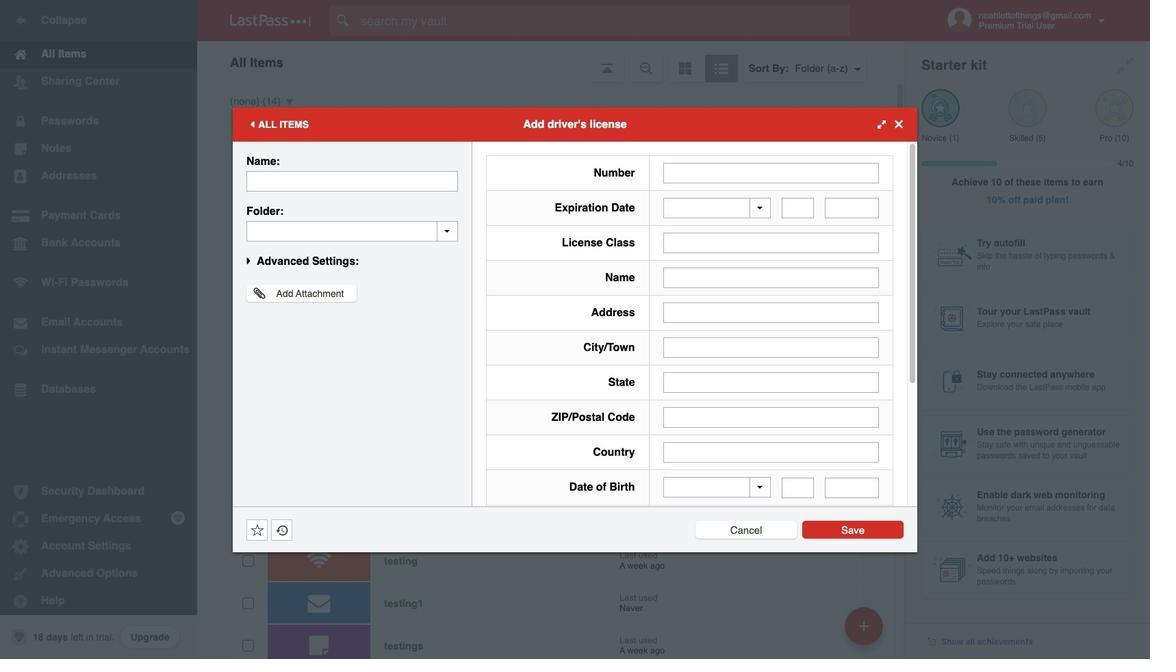 Task type: locate. For each thing, give the bounding box(es) containing it.
vault options navigation
[[197, 41, 905, 82]]

None text field
[[663, 268, 879, 288], [663, 338, 879, 358], [663, 373, 879, 393], [663, 408, 879, 428], [782, 478, 815, 498], [663, 268, 879, 288], [663, 338, 879, 358], [663, 373, 879, 393], [663, 408, 879, 428], [782, 478, 815, 498]]

Search search field
[[330, 5, 877, 36]]

dialog
[[233, 107, 918, 660]]

None text field
[[663, 163, 879, 183], [247, 171, 458, 191], [782, 198, 815, 218], [825, 198, 879, 218], [247, 221, 458, 241], [663, 233, 879, 253], [663, 303, 879, 323], [663, 442, 879, 463], [825, 478, 879, 498], [663, 163, 879, 183], [247, 171, 458, 191], [782, 198, 815, 218], [825, 198, 879, 218], [247, 221, 458, 241], [663, 233, 879, 253], [663, 303, 879, 323], [663, 442, 879, 463], [825, 478, 879, 498]]

main navigation navigation
[[0, 0, 197, 660]]



Task type: describe. For each thing, give the bounding box(es) containing it.
new item navigation
[[840, 603, 892, 660]]

search my vault text field
[[330, 5, 877, 36]]

new item image
[[860, 622, 869, 631]]

lastpass image
[[230, 14, 311, 27]]



